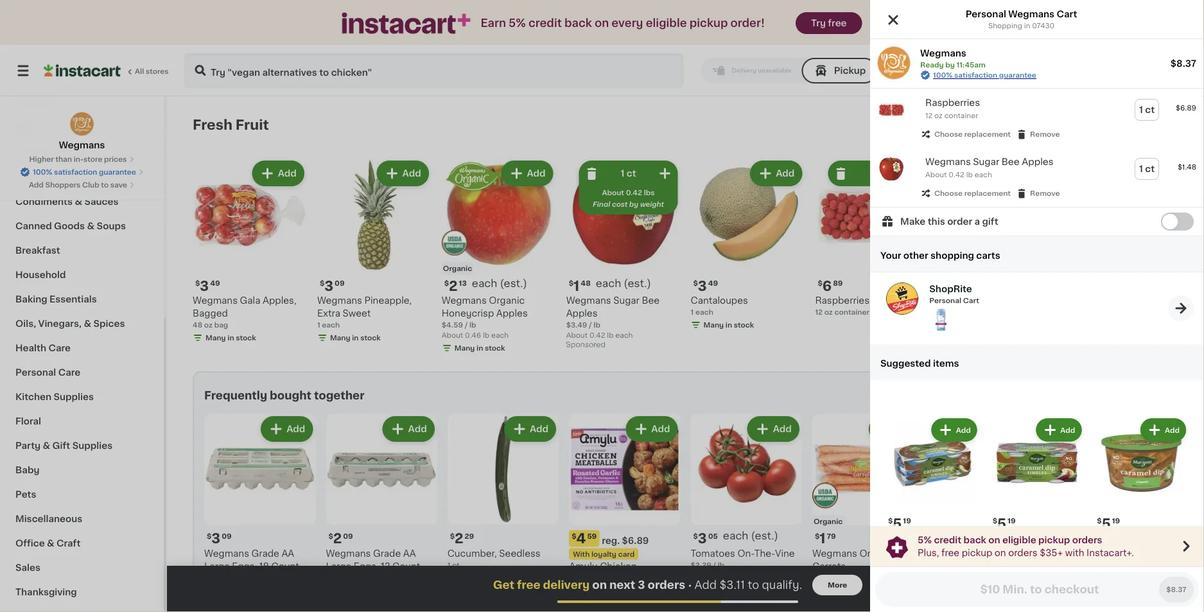 Task type: locate. For each thing, give the bounding box(es) containing it.
1 horizontal spatial 5%
[[918, 535, 932, 544]]

0 vertical spatial choose replacement button
[[920, 128, 1011, 140]]

1 vertical spatial replacement
[[965, 190, 1011, 197]]

each (est.) up wegmans sugar bee apples $3.49 / lb about 0.42 lb each
[[596, 278, 651, 288]]

replacement down wegmans sugar bee apples about 0.42 lb each at the top
[[965, 190, 1011, 197]]

remove down wegmans sugar bee apples about 0.42 lb each at the top
[[1030, 190, 1060, 197]]

grade
[[251, 549, 279, 558], [373, 549, 401, 558]]

1 inside cucumber, seedless 1 ct many in stock
[[448, 561, 451, 568]]

cut
[[934, 562, 950, 571]]

2 button
[[1136, 55, 1189, 86]]

0 vertical spatial honeycrisp
[[987, 296, 1039, 305]]

container down 89
[[835, 309, 870, 316]]

italian-
[[1103, 549, 1134, 558]]

09 up wegmans grade aa large eggs, 12 count 24 oz
[[343, 532, 353, 539]]

None search field
[[184, 53, 684, 89]]

wegmans inside wegmans grade aa large eggs, 18 count 18 ct
[[204, 549, 249, 558]]

honeycrisp inside wegmans organic honeycrisp apples $4.59 / lb about 0.46 lb each
[[442, 309, 494, 318]]

1 49 from the left
[[210, 280, 220, 287]]

apples, down shoprite personal cart
[[940, 309, 974, 318]]

goods
[[35, 173, 65, 182], [54, 222, 85, 231]]

1 horizontal spatial grade
[[373, 549, 401, 558]]

care for personal care
[[58, 368, 80, 377]]

0 vertical spatial 100%
[[933, 72, 953, 79]]

(est.) up wegmans organic honeycrisp apples $4.59 / lb about 0.46 lb each
[[500, 278, 527, 288]]

back left 'every'
[[565, 18, 592, 29]]

1 ct
[[1139, 105, 1155, 114], [1139, 164, 1155, 173], [621, 169, 636, 178], [870, 169, 885, 178]]

supplies
[[54, 392, 94, 401], [72, 441, 113, 450]]

/
[[465, 321, 468, 328], [589, 321, 592, 328], [713, 561, 716, 568], [1079, 587, 1082, 594]]

sponsored badge image for 1
[[569, 609, 608, 612]]

each down wegmans sugar bee apples button
[[975, 171, 992, 178]]

main content
[[167, 96, 1204, 612]]

pasta
[[77, 173, 103, 182]]

reg. $6.89
[[602, 536, 649, 545]]

0 vertical spatial supplies
[[54, 392, 94, 401]]

0 horizontal spatial free
[[517, 580, 541, 591]]

5%
[[509, 18, 526, 29], [918, 535, 932, 544]]

2 large from the left
[[326, 562, 351, 571]]

2 5 from the left
[[997, 517, 1006, 530]]

0 vertical spatial sponsored badge image
[[566, 341, 605, 349]]

choose replacement button up order
[[920, 188, 1011, 199]]

3 for wegmans gala apples, bagged
[[200, 279, 209, 292]]

1 1 ct button from the top
[[1136, 100, 1159, 120]]

3 for wegmans grade aa large eggs, 18 count
[[212, 532, 220, 545]]

$ up 24
[[328, 532, 333, 539]]

48 inside $ 1 48
[[581, 280, 591, 287]]

$ left 05
[[693, 532, 698, 539]]

0 horizontal spatial $ 3 49
[[195, 279, 220, 292]]

2 product group from the top
[[870, 148, 1204, 207]]

about up cost
[[602, 189, 624, 196]]

wegmans inside wegmans sugar bee apples $3.49 / lb about 0.42 lb each
[[566, 296, 611, 305]]

each inside wegmans pineapple, extra sweet 1 each
[[322, 321, 340, 328]]

1 remove from the top
[[1030, 131, 1060, 138]]

09 up wegmans grade aa large eggs, 18 count 18 ct
[[222, 532, 232, 539]]

/ inside wegmans sugar bee apples $3.49 / lb about 0.42 lb each
[[589, 321, 592, 328]]

/ right '$3.49'
[[589, 321, 592, 328]]

49 for wegmans
[[210, 280, 220, 287]]

free down $ 3 29
[[942, 548, 960, 557]]

each (est.) for 1
[[596, 278, 651, 288]]

9 for $ 9 65
[[1063, 532, 1072, 545]]

cart inside personal wegmans cart shopping in 07430
[[1057, 10, 1077, 19]]

48
[[581, 280, 591, 287], [193, 321, 202, 328], [940, 321, 950, 328]]

choose replacement button for wegmans
[[920, 188, 1011, 199]]

0 horizontal spatial personal
[[15, 368, 56, 377]]

personal up the kitchen
[[15, 368, 56, 377]]

/ up 0.46
[[465, 321, 468, 328]]

aa inside wegmans grade aa large eggs, 18 count 18 ct
[[282, 549, 294, 558]]

1 horizontal spatial back
[[964, 535, 986, 544]]

credit
[[529, 18, 562, 29], [934, 535, 962, 544]]

24
[[326, 574, 335, 581]]

0 horizontal spatial grade
[[251, 549, 279, 558]]

1 aa from the left
[[282, 549, 294, 558]]

48 inside wegmans gala apples, bagged 48 oz bag
[[193, 321, 202, 328]]

1 horizontal spatial to
[[748, 580, 759, 591]]

5% inside 5% credit back on eligible pickup orders plus, free pickup on orders $35+ with instacart+.
[[918, 535, 932, 544]]

pickup
[[914, 66, 948, 75], [834, 66, 866, 75]]

each down cantaloupes
[[696, 309, 713, 316]]

with
[[573, 550, 590, 557]]

goods for canned
[[54, 222, 85, 231]]

2 horizontal spatial $ 5 19
[[1097, 517, 1120, 530]]

1 choose from the top
[[935, 131, 963, 138]]

goods inside canned goods & soups link
[[54, 222, 85, 231]]

6
[[823, 279, 832, 292]]

/ for organic
[[465, 321, 468, 328]]

free for try
[[828, 19, 847, 28]]

0 vertical spatial 5%
[[509, 18, 526, 29]]

0 horizontal spatial 5
[[893, 517, 902, 530]]

health
[[15, 344, 46, 353]]

eggs, inside wegmans grade aa large eggs, 12 count 24 oz
[[354, 562, 379, 571]]

2 horizontal spatial 12
[[926, 112, 933, 119]]

choose replacement for wegmans
[[935, 190, 1011, 197]]

0 horizontal spatial each (est.)
[[472, 278, 527, 288]]

3 for wegmans cleaned & cut microwaveable broccoli florets
[[941, 532, 950, 545]]

0 horizontal spatial container
[[835, 309, 870, 316]]

2 49 from the left
[[708, 280, 718, 287]]

2 horizontal spatial orders
[[1072, 535, 1103, 544]]

0 vertical spatial remove button
[[1016, 128, 1060, 140]]

wegmans for wegmans
[[59, 141, 105, 150]]

0 vertical spatial raspberries 12 oz container
[[926, 98, 980, 119]]

count for 3
[[271, 562, 299, 571]]

1 horizontal spatial honeycrisp
[[987, 296, 1039, 305]]

1 horizontal spatial satisfaction
[[954, 72, 998, 79]]

to right $3.11
[[748, 580, 759, 591]]

29 for 3
[[952, 532, 961, 539]]

secret invisible solid powder fresh antiperspirant/deodorant image
[[930, 308, 953, 332]]

pickup inside popup button
[[914, 66, 948, 75]]

29 up wegmans cleaned & cut microwaveable broccoli florets
[[952, 532, 961, 539]]

each down $1.48 each (estimated) element
[[615, 332, 633, 339]]

1 large from the left
[[204, 562, 230, 571]]

$ left 65
[[1058, 532, 1063, 539]]

0 horizontal spatial chicken
[[600, 562, 637, 571]]

0 horizontal spatial guarantee
[[99, 169, 136, 176]]

1 vertical spatial choose
[[935, 190, 963, 197]]

2
[[1169, 66, 1175, 75], [449, 279, 458, 292], [333, 532, 342, 545], [455, 532, 463, 545]]

100% satisfaction guarantee
[[933, 72, 1037, 79], [33, 169, 136, 176]]

1 replacement from the top
[[965, 131, 1011, 138]]

(est.) inside $9.65 per package (estimated) element
[[1114, 531, 1141, 541]]

1 horizontal spatial pickup
[[914, 66, 948, 75]]

about down $4.59
[[442, 332, 463, 339]]

bagged inside wegmans honeycrisp apples, bagged 48 oz bag
[[976, 309, 1011, 318]]

honeycrisp down carts
[[987, 296, 1039, 305]]

sponsored badge image down '10'
[[569, 609, 608, 612]]

1 horizontal spatial 29
[[952, 532, 961, 539]]

bagged inside wegmans gala apples, bagged 48 oz bag
[[193, 309, 228, 318]]

wegmans sugar bee apples image
[[878, 155, 905, 182]]

order
[[947, 217, 972, 226]]

2 for $ 2 09
[[333, 532, 342, 545]]

orders inside the treatment tracker modal dialog
[[648, 580, 685, 591]]

$ inside the $ 1 79
[[815, 532, 820, 539]]

2 $ 3 49 from the left
[[693, 279, 718, 292]]

0 horizontal spatial large
[[204, 562, 230, 571]]

0 vertical spatial satisfaction
[[954, 72, 998, 79]]

organic left plus,
[[860, 549, 896, 558]]

$2.29
[[691, 561, 711, 568]]

0 horizontal spatial cart
[[963, 297, 979, 304]]

satisfaction down higher than in-store prices
[[54, 169, 97, 176]]

2 vertical spatial free
[[517, 580, 541, 591]]

$9.65 per package (estimated) element
[[1056, 530, 1167, 547]]

1 down cantaloupes
[[691, 309, 694, 316]]

stores
[[146, 68, 169, 75]]

100% satisfaction guarantee button
[[20, 164, 144, 177]]

each (est.) right 13 at the left
[[472, 278, 527, 288]]

raspberries 12 oz container down 89
[[815, 296, 870, 316]]

eligible inside 5% credit back on eligible pickup orders plus, free pickup on orders $35+ with instacart+.
[[1003, 535, 1036, 544]]

2 choose replacement button from the top
[[920, 188, 1011, 199]]

save
[[110, 181, 127, 189]]

make this order a gift
[[901, 217, 998, 226]]

1 ct left $1.48
[[1139, 164, 1155, 173]]

$ left 79
[[815, 532, 820, 539]]

1 vertical spatial choose replacement
[[935, 190, 1011, 197]]

2 remove from the top
[[1030, 190, 1060, 197]]

sugar inside wegmans sugar bee apples about 0.42 lb each
[[973, 157, 1000, 166]]

$ 3 09 up wegmans grade aa large eggs, 18 count 18 ct
[[207, 532, 232, 545]]

wegmans for wegmans gala apples, bagged 48 oz bag
[[193, 296, 238, 305]]

item carousel region containing 3
[[204, 408, 1185, 612]]

care
[[48, 344, 71, 353], [58, 368, 80, 377]]

2 inside button
[[1169, 66, 1175, 75]]

0.42 inside wegmans sugar bee apples about 0.42 lb each
[[949, 171, 965, 178]]

1 vertical spatial 1 ct button
[[1136, 159, 1159, 179]]

0 horizontal spatial pickup
[[690, 18, 728, 29]]

many
[[704, 321, 724, 328], [206, 334, 226, 341], [330, 334, 350, 341], [953, 334, 973, 341], [455, 345, 475, 352], [1077, 345, 1098, 352], [460, 574, 481, 581], [704, 584, 724, 591], [825, 587, 846, 594]]

choose replacement button
[[920, 128, 1011, 140], [920, 188, 1011, 199]]

organic down $2.13 each (estimated) element
[[489, 296, 525, 305]]

2 aa from the left
[[403, 549, 416, 558]]

(est.) up italian-
[[1114, 531, 1141, 541]]

1 product group from the top
[[870, 89, 1204, 148]]

choose replacement up wegmans sugar bee apples button
[[935, 131, 1011, 138]]

1 grade from the left
[[251, 549, 279, 558]]

each inside wegmans sugar bee apples about 0.42 lb each
[[975, 171, 992, 178]]

qualify.
[[762, 580, 802, 591]]

1 horizontal spatial personal
[[930, 297, 962, 304]]

in inside personal wegmans cart shopping in 07430
[[1024, 22, 1031, 29]]

(est.) for 3
[[751, 531, 778, 541]]

apples inside wegmans sugar bee apples about 0.42 lb each
[[1022, 157, 1054, 166]]

express icon image
[[342, 12, 470, 34]]

/pkg (est.)
[[1088, 531, 1141, 541]]

1 count from the left
[[271, 562, 299, 571]]

1 vertical spatial goods
[[54, 222, 85, 231]]

0 horizontal spatial by
[[629, 201, 639, 208]]

1 horizontal spatial large
[[326, 562, 351, 571]]

$ 5 19 up /pkg (est.)
[[1097, 517, 1120, 530]]

1 choose replacement from the top
[[935, 131, 1011, 138]]

wegmans inside wegmans organic carrots 16 oz
[[812, 549, 857, 558]]

eligible right 'every'
[[646, 18, 687, 29]]

honeycrisp up $4.59
[[442, 309, 494, 318]]

2 bag from the left
[[961, 321, 975, 328]]

gift
[[982, 217, 998, 226]]

each (est.) inside $3.05 each (estimated) element
[[723, 531, 778, 541]]

/ inside 'tomatoes on-the-vine $2.29 / lb about 1.33 lb each'
[[713, 561, 716, 568]]

supplies up floral link
[[54, 392, 94, 401]]

1 vertical spatial guarantee
[[99, 169, 136, 176]]

$ down your other shopping carts
[[942, 280, 947, 287]]

$ 3 49
[[195, 279, 220, 292], [693, 279, 718, 292]]

apples, right gala
[[263, 296, 296, 305]]

0 horizontal spatial raspberries 12 oz container
[[815, 296, 870, 316]]

1 vertical spatial satisfaction
[[54, 169, 97, 176]]

2 replacement from the top
[[965, 190, 1011, 197]]

1 bagged from the left
[[193, 309, 228, 318]]

bee inside wegmans sugar bee apples about 0.42 lb each
[[1002, 157, 1020, 166]]

delivery
[[543, 580, 590, 591]]

increment quantity of wegmans sugar bee apples image
[[657, 166, 673, 181]]

29 for 2
[[465, 532, 474, 539]]

1 choose replacement button from the top
[[920, 128, 1011, 140]]

5% right earn
[[509, 18, 526, 29]]

wegmans logo image
[[70, 112, 94, 136]]

1 remove button from the top
[[1016, 128, 1060, 140]]

1 vertical spatial to
[[748, 580, 759, 591]]

1 horizontal spatial 48
[[581, 280, 591, 287]]

goods inside "dry goods & pasta" link
[[35, 173, 65, 182]]

1 horizontal spatial eggs,
[[354, 562, 379, 571]]

raised
[[1056, 587, 1087, 596]]

on up "microwaveable"
[[995, 548, 1006, 557]]

1 horizontal spatial free
[[828, 19, 847, 28]]

without
[[1089, 587, 1123, 596]]

100% satisfaction guarantee down 11:45am
[[933, 72, 1037, 79]]

29 inside $ 3 29
[[952, 532, 961, 539]]

(est.) up wegmans sugar bee apples $3.49 / lb about 0.42 lb each
[[624, 278, 651, 288]]

2 grade from the left
[[373, 549, 401, 558]]

0 horizontal spatial 100% satisfaction guarantee
[[33, 169, 136, 176]]

wegmans inside wegmans organic honeycrisp apples $4.59 / lb about 0.46 lb each
[[442, 296, 487, 305]]

0 horizontal spatial apples,
[[263, 296, 296, 305]]

1 horizontal spatial by
[[946, 61, 955, 68]]

2 vertical spatial personal
[[15, 368, 56, 377]]

09 for 1
[[343, 532, 353, 539]]

prepared
[[15, 148, 58, 157]]

fresh
[[193, 118, 232, 131]]

back right $ 3 29
[[964, 535, 986, 544]]

large inside wegmans grade aa large eggs, 12 count 24 oz
[[326, 562, 351, 571]]

grade inside wegmans grade aa large eggs, 18 count 18 ct
[[251, 549, 279, 558]]

large for 3
[[204, 562, 230, 571]]

lb right 0.46
[[483, 332, 490, 339]]

0 horizontal spatial $ 3 09
[[207, 532, 232, 545]]

0 vertical spatial item carousel region
[[193, 112, 1179, 361]]

(est.)
[[500, 278, 527, 288], [624, 278, 651, 288], [751, 531, 778, 541], [1114, 531, 1141, 541]]

apples inside wegmans organic honeycrisp apples $4.59 / lb about 0.46 lb each
[[496, 309, 528, 318]]

about right wegmans sugar bee apples image
[[926, 171, 947, 178]]

more
[[828, 582, 847, 589]]

back inside 5% credit back on eligible pickup orders plus, free pickup on orders $35+ with instacart+.
[[964, 535, 986, 544]]

section
[[193, 371, 1185, 612]]

3 up cut
[[941, 532, 950, 545]]

bag for 9
[[961, 321, 975, 328]]

each (est.) up on-
[[723, 531, 778, 541]]

09 inside $ 2 09
[[343, 532, 353, 539]]

0 vertical spatial back
[[565, 18, 592, 29]]

0 horizontal spatial 100%
[[33, 169, 52, 176]]

1 vertical spatial chicken
[[1056, 574, 1093, 583]]

to inside the add shoppers club to save link
[[101, 181, 109, 189]]

100
[[962, 66, 980, 75]]

credit inside 5% credit back on eligible pickup orders plus, free pickup on orders $35+ with instacart+.
[[934, 535, 962, 544]]

sponsored badge image
[[566, 341, 605, 349], [569, 609, 608, 612]]

prepared foods link
[[8, 141, 156, 165]]

0.42 down $ 1 48
[[590, 332, 605, 339]]

3 up wegmans grade aa large eggs, 18 count 18 ct
[[212, 532, 220, 545]]

0 horizontal spatial raspberries
[[815, 296, 870, 305]]

0 vertical spatial 1 ct button
[[1136, 100, 1159, 120]]

wegmans for wegmans organic honeycrisp apples $4.59 / lb about 0.46 lb each
[[442, 296, 487, 305]]

get free delivery on next 3 orders • add $3.11 to qualify.
[[493, 580, 802, 591]]

1 horizontal spatial 12
[[815, 309, 823, 316]]

2 choose from the top
[[935, 190, 963, 197]]

1 ct button for raspberries
[[1136, 100, 1159, 120]]

free for get
[[517, 580, 541, 591]]

1 horizontal spatial pickup
[[962, 548, 993, 557]]

announcement region
[[870, 526, 1204, 567]]

1 left 79
[[820, 532, 826, 545]]

instacart logo image
[[44, 63, 121, 78]]

2 choose replacement from the top
[[935, 190, 1011, 197]]

raspberries 12 oz container inside item carousel "region"
[[815, 296, 870, 316]]

1 vertical spatial 9
[[1063, 532, 1072, 545]]

item carousel region
[[193, 112, 1179, 361], [204, 408, 1185, 612]]

remove raspberries image
[[833, 166, 849, 181]]

each inside wegmans sugar bee apples $3.49 / lb about 0.42 lb each
[[615, 332, 633, 339]]

0 horizontal spatial 12
[[381, 562, 390, 571]]

0 horizontal spatial credit
[[529, 18, 562, 29]]

choose up make this order a gift
[[935, 190, 963, 197]]

wegmans sugar bee apples about 0.42 lb each
[[926, 157, 1054, 178]]

5% up plus,
[[918, 535, 932, 544]]

2 29 from the left
[[952, 532, 961, 539]]

apples for wegmans sugar bee apples about 0.42 lb each
[[1022, 157, 1054, 166]]

wegmans for wegmans organic carrots 16 oz
[[812, 549, 857, 558]]

bee inside wegmans sugar bee apples $3.49 / lb about 0.42 lb each
[[642, 296, 660, 305]]

product group
[[870, 89, 1204, 148], [870, 148, 1204, 207]]

eggs, inside wegmans grade aa large eggs, 18 count 18 ct
[[232, 562, 257, 571]]

1 horizontal spatial 9
[[1063, 532, 1072, 545]]

free right try
[[828, 19, 847, 28]]

0 vertical spatial remove
[[1030, 131, 1060, 138]]

each (est.) inside $1.48 each (estimated) element
[[596, 278, 651, 288]]

wegmans inside wegmans italian-style boneless skinless chicken breast cutlets, raised without antibiotics
[[1056, 549, 1101, 558]]

1 vertical spatial sponsored badge image
[[569, 609, 608, 612]]

2 bagged from the left
[[976, 309, 1011, 318]]

1 $ 3 49 from the left
[[195, 279, 220, 292]]

raspberries down 89
[[815, 296, 870, 305]]

grade inside wegmans grade aa large eggs, 12 count 24 oz
[[373, 549, 401, 558]]

0 vertical spatial eligible
[[646, 18, 687, 29]]

3 for cantaloupes
[[698, 279, 707, 292]]

apples, inside wegmans honeycrisp apples, bagged 48 oz bag
[[940, 309, 974, 318]]

0.42
[[949, 171, 965, 178], [626, 189, 642, 196], [590, 332, 605, 339]]

personal inside personal wegmans cart shopping in 07430
[[966, 10, 1006, 19]]

orders left $35+
[[1009, 548, 1038, 557]]

2 eggs, from the left
[[354, 562, 379, 571]]

pets
[[15, 490, 36, 499]]

in
[[1024, 22, 1031, 29], [726, 321, 732, 328], [228, 334, 234, 341], [352, 334, 359, 341], [975, 334, 981, 341], [477, 345, 483, 352], [1099, 345, 1106, 352], [482, 574, 489, 581], [726, 584, 732, 591], [847, 587, 854, 594]]

each down extra
[[322, 321, 340, 328]]

lb up antibiotics
[[1083, 587, 1090, 594]]

1 vertical spatial 18
[[204, 574, 212, 581]]

0 vertical spatial replacement
[[965, 131, 1011, 138]]

$35+
[[1040, 548, 1063, 557]]

container down raspberries button
[[945, 112, 978, 119]]

oz inside wegmans grade aa large eggs, 12 count 24 oz
[[337, 574, 345, 581]]

wegmans inside wegmans pineapple, extra sweet 1 each
[[317, 296, 362, 305]]

lb down wegmans sugar bee apples button
[[966, 171, 973, 178]]

1 bag from the left
[[214, 321, 228, 328]]

each right $ 1 48
[[596, 278, 621, 288]]

1 horizontal spatial aa
[[403, 549, 416, 558]]

1 inside cantaloupes 1 each
[[691, 309, 694, 316]]

product group containing raspberries
[[870, 89, 1204, 148]]

9 for $ 9 19
[[947, 279, 957, 292]]

oz inside wegmans honeycrisp apples, bagged 48 oz bag
[[951, 321, 960, 328]]

2 1 ct button from the top
[[1136, 159, 1159, 179]]

orders
[[1072, 535, 1103, 544], [1009, 548, 1038, 557], [648, 580, 685, 591]]

many inside cucumber, seedless 1 ct many in stock
[[460, 574, 481, 581]]

1 ct button
[[1136, 100, 1159, 120], [1136, 159, 1159, 179]]

(est.) inside $1.48 each (estimated) element
[[624, 278, 651, 288]]

sugar for wegmans sugar bee apples about 0.42 lb each
[[973, 157, 1000, 166]]

wegmans organic carrots 16 oz
[[812, 549, 896, 581]]

choose replacement up 'a'
[[935, 190, 1011, 197]]

bag inside wegmans gala apples, bagged 48 oz bag
[[214, 321, 228, 328]]

item carousel region containing fresh fruit
[[193, 112, 1179, 361]]

guarantee up save
[[99, 169, 136, 176]]

2 count from the left
[[392, 562, 420, 571]]

about for sugar
[[566, 332, 588, 339]]

essentials
[[49, 295, 97, 304]]

remove for container
[[1030, 131, 1060, 138]]

49 up wegmans gala apples, bagged 48 oz bag
[[210, 280, 220, 287]]

wegmans for wegmans sugar bee apples $3.49 / lb about 0.42 lb each
[[566, 296, 611, 305]]

bakery link
[[8, 92, 156, 116]]

club
[[82, 181, 99, 189]]

service type group
[[701, 58, 878, 83]]

antibiotics
[[1056, 600, 1104, 609]]

count inside wegmans grade aa large eggs, 18 count 18 ct
[[271, 562, 299, 571]]

2 horizontal spatial 5
[[1102, 517, 1111, 530]]

party
[[15, 441, 41, 450]]

$ up wegmans grade aa large eggs, 18 count 18 ct
[[207, 532, 212, 539]]

personal care link
[[8, 360, 156, 385]]

1 left wegmans sugar bee apples image
[[870, 169, 874, 178]]

lb right '$3.49'
[[594, 321, 601, 328]]

about inside wegmans sugar bee apples $3.49 / lb about 0.42 lb each
[[566, 332, 588, 339]]

wegmans inside wegmans gala apples, bagged 48 oz bag
[[193, 296, 238, 305]]

0 horizontal spatial eggs,
[[232, 562, 257, 571]]

/ right "$8.39"
[[1079, 587, 1082, 594]]

1 vertical spatial free
[[942, 548, 960, 557]]

wegmans for wegmans ready by 11:45am
[[920, 49, 967, 58]]

wegmans inside wegmans ready by 11:45am
[[920, 49, 967, 58]]

each right 13 at the left
[[472, 278, 497, 288]]

oils,
[[15, 319, 36, 328]]

to
[[101, 181, 109, 189], [748, 580, 759, 591]]

09
[[335, 280, 345, 287], [222, 532, 232, 539], [343, 532, 353, 539]]

oz inside amylu chicken meatballs, roasted garlic 10 oz
[[579, 600, 587, 607]]

5% credit back on eligible pickup orders plus, free pickup on orders $35+ with instacart+.
[[918, 535, 1134, 557]]

3
[[200, 279, 209, 292], [324, 279, 333, 292], [698, 279, 707, 292], [212, 532, 220, 545], [698, 532, 707, 545], [941, 532, 950, 545], [638, 580, 645, 591]]

$ up wegmans organic carrots 16 oz
[[888, 517, 893, 525]]

1 ct up "about 0.42 lbs final cost by weight"
[[621, 169, 636, 178]]

$ 2 09
[[328, 532, 353, 545]]

bee for wegmans sugar bee apples about 0.42 lb each
[[1002, 157, 1020, 166]]

by
[[946, 61, 955, 68], [629, 201, 639, 208]]

1 horizontal spatial orders
[[1009, 548, 1038, 557]]

3 right next on the right
[[638, 580, 645, 591]]

1 vertical spatial $ 3 09
[[207, 532, 232, 545]]

0 vertical spatial 18
[[259, 562, 269, 571]]

0 horizontal spatial honeycrisp
[[442, 309, 494, 318]]

3 up wegmans gala apples, bagged 48 oz bag
[[200, 279, 209, 292]]

satisfaction down 11:45am
[[954, 72, 998, 79]]

0 vertical spatial guarantee
[[999, 72, 1037, 79]]

broccoli
[[934, 574, 971, 583]]

pickup up "microwaveable"
[[962, 548, 993, 557]]

replacement up wegmans sugar bee apples button
[[965, 131, 1011, 138]]

1 vertical spatial $6.89
[[622, 536, 649, 545]]

personal care
[[15, 368, 80, 377]]

guarantee
[[999, 72, 1037, 79], [99, 169, 136, 176]]

remove button up wegmans sugar bee apples button
[[1016, 128, 1060, 140]]

apples for wegmans organic honeycrisp apples $4.59 / lb about 0.46 lb each
[[496, 309, 528, 318]]

choose down raspberries button
[[935, 131, 963, 138]]

pickup at 100 farm view button
[[893, 53, 1034, 89]]

0 vertical spatial 0.42
[[949, 171, 965, 178]]

1 vertical spatial 5%
[[918, 535, 932, 544]]

0 vertical spatial container
[[945, 112, 978, 119]]

pickup button
[[802, 58, 878, 83]]

1 horizontal spatial 100%
[[933, 72, 953, 79]]

free inside the treatment tracker modal dialog
[[517, 580, 541, 591]]

2 vertical spatial orders
[[648, 580, 685, 591]]

cart for wegmans
[[1057, 10, 1077, 19]]

9 inside section
[[1063, 532, 1072, 545]]

miscellaneous link
[[8, 507, 156, 531]]

office
[[15, 539, 45, 548]]

wegmans for wegmans pineapple, extra sweet 1 each
[[317, 296, 362, 305]]

2 horizontal spatial personal
[[966, 10, 1006, 19]]

0 horizontal spatial apples
[[496, 309, 528, 318]]

with loyalty card price $4.59. original price $6.89. element
[[569, 530, 681, 547]]

dry goods & pasta
[[15, 173, 103, 182]]

chicken up $8.39 / lb
[[1056, 574, 1093, 583]]

vinegars,
[[38, 319, 82, 328]]

$8.39 / lb
[[1056, 587, 1090, 594]]

lbs
[[644, 189, 655, 196]]

cart inside shoprite personal cart
[[963, 297, 979, 304]]

personal
[[966, 10, 1006, 19], [930, 297, 962, 304], [15, 368, 56, 377]]

deli
[[15, 124, 34, 133]]

/ down 'tomatoes'
[[713, 561, 716, 568]]

sugar inside wegmans sugar bee apples $3.49 / lb about 0.42 lb each
[[614, 296, 640, 305]]

2 horizontal spatial 0.42
[[949, 171, 965, 178]]

1 eggs, from the left
[[232, 562, 257, 571]]

orders up with
[[1072, 535, 1103, 544]]

wegmans inside wegmans sugar bee apples about 0.42 lb each
[[926, 157, 971, 166]]

/ inside wegmans organic honeycrisp apples $4.59 / lb about 0.46 lb each
[[465, 321, 468, 328]]

product group
[[193, 158, 307, 345], [317, 158, 431, 345], [442, 158, 556, 356], [566, 158, 681, 352], [691, 158, 805, 333], [815, 158, 930, 317], [940, 158, 1054, 345], [1064, 158, 1179, 356], [204, 414, 316, 598], [326, 414, 437, 598], [448, 414, 559, 585], [569, 414, 681, 612], [691, 414, 802, 596], [812, 414, 924, 598], [934, 414, 1045, 596], [1056, 414, 1167, 612], [886, 416, 980, 592], [990, 416, 1084, 579], [1095, 416, 1189, 579]]

48 inside wegmans honeycrisp apples, bagged 48 oz bag
[[940, 321, 950, 328]]

1 down cucumber,
[[448, 561, 451, 568]]

each up on-
[[723, 531, 749, 541]]

organic inside wegmans organic honeycrisp apples $4.59 / lb about 0.46 lb each
[[489, 296, 525, 305]]

supplies down floral link
[[72, 441, 113, 450]]

1 horizontal spatial each (est.)
[[596, 278, 651, 288]]

$ up extra
[[320, 280, 324, 287]]

your
[[881, 251, 901, 260]]

$6.89 up card
[[622, 536, 649, 545]]

skinless
[[1100, 562, 1137, 571]]

by right cost
[[629, 201, 639, 208]]

$ up plus,
[[937, 532, 941, 539]]

2 remove button from the top
[[1016, 188, 1060, 199]]

tomatoes
[[691, 549, 735, 558]]

1 horizontal spatial bag
[[961, 321, 975, 328]]

bakery
[[15, 100, 48, 109]]

1 horizontal spatial count
[[392, 562, 420, 571]]

0 vertical spatial by
[[946, 61, 955, 68]]

1 29 from the left
[[465, 532, 474, 539]]

$ 3 09 for wegmans grade aa large eggs, 18 count
[[207, 532, 232, 545]]

honeycrisp
[[987, 296, 1039, 305], [442, 309, 494, 318]]

$1.48 each (estimated) element
[[566, 277, 681, 294]]

1 vertical spatial honeycrisp
[[442, 309, 494, 318]]



Task type: describe. For each thing, give the bounding box(es) containing it.
replacement for wegmans
[[965, 190, 1011, 197]]

go to cart image
[[1173, 301, 1189, 316]]

$ up wegmans gala apples, bagged 48 oz bag
[[195, 280, 200, 287]]

order!
[[731, 18, 765, 29]]

cart for personal
[[963, 297, 979, 304]]

each inside cantaloupes 1 each
[[696, 309, 713, 316]]

lb up '1.33' on the right of page
[[718, 561, 725, 568]]

wegmans ready by 11:45am
[[920, 49, 986, 68]]

oils, vinegars, & spices link
[[8, 312, 156, 336]]

party & gift supplies
[[15, 441, 113, 450]]

add inside the treatment tracker modal dialog
[[695, 580, 717, 591]]

wegmans italian-style boneless skinless chicken breast cutlets, raised without antibiotics
[[1056, 549, 1162, 609]]

roasted
[[618, 574, 656, 583]]

thanksgiving
[[15, 588, 77, 597]]

$ inside $ 3 29
[[937, 532, 941, 539]]

items
[[933, 359, 959, 368]]

$3.11
[[720, 580, 745, 591]]

many in stock button
[[1064, 158, 1179, 356]]

$ inside $ 2 29
[[450, 532, 455, 539]]

wegmans link
[[59, 112, 105, 152]]

choose replacement for raspberries
[[935, 131, 1011, 138]]

aa for 2
[[403, 549, 416, 558]]

1 inside wegmans pineapple, extra sweet 1 each
[[317, 321, 320, 328]]

48 for 9
[[940, 321, 950, 328]]

1 up '$3.49'
[[574, 279, 579, 292]]

0 vertical spatial pickup
[[690, 18, 728, 29]]

apples, for 9
[[940, 309, 974, 318]]

many in stock inside button
[[1077, 345, 1128, 352]]

sponsored badge image for 6
[[566, 341, 605, 349]]

$ inside $ 2 09
[[328, 532, 333, 539]]

$ inside $ 3 05
[[693, 532, 698, 539]]

lb up 0.46
[[470, 321, 476, 328]]

100% satisfaction guarantee link
[[933, 70, 1037, 80]]

(est.) for 9
[[1114, 531, 1141, 541]]

0 horizontal spatial back
[[565, 18, 592, 29]]

breakfast link
[[8, 238, 156, 263]]

gift
[[52, 441, 70, 450]]

wegmans for wegmans honeycrisp apples, bagged 48 oz bag
[[940, 296, 985, 305]]

65
[[1074, 532, 1083, 539]]

grade for 3
[[251, 549, 279, 558]]

to inside the treatment tracker modal dialog
[[748, 580, 759, 591]]

cost
[[612, 201, 628, 208]]

raspberries inside item carousel "region"
[[815, 296, 870, 305]]

choose for sugar
[[935, 190, 963, 197]]

$ 6 89
[[818, 279, 843, 292]]

condiments
[[15, 197, 73, 206]]

suggested
[[881, 359, 931, 368]]

household
[[15, 270, 66, 279]]

apples for wegmans sugar bee apples $3.49 / lb about 0.42 lb each
[[566, 309, 598, 318]]

1.33
[[714, 571, 728, 579]]

1 5 from the left
[[893, 517, 902, 530]]

wegmans gala apples, bagged 48 oz bag
[[193, 296, 296, 328]]

floral
[[15, 417, 41, 426]]

wegmans inside personal wegmans cart shopping in 07430
[[1009, 10, 1055, 19]]

shopping
[[931, 251, 974, 260]]

pickup for pickup at 100 farm view
[[914, 66, 948, 75]]

about for organic
[[442, 332, 463, 339]]

$3.49
[[566, 321, 587, 328]]

carts
[[976, 251, 1001, 260]]

/ for on-
[[713, 561, 716, 568]]

sales link
[[8, 556, 156, 580]]

wegmans sugar bee apples button
[[926, 157, 1054, 167]]

large for 2
[[326, 562, 351, 571]]

choose replacement button for raspberries
[[920, 128, 1011, 140]]

go to cart element
[[1168, 296, 1194, 321]]

breast
[[1095, 574, 1124, 583]]

each inside 'tomatoes on-the-vine $2.29 / lb about 1.33 lb each'
[[738, 571, 756, 579]]

0 horizontal spatial 5%
[[509, 18, 526, 29]]

3 inside the treatment tracker modal dialog
[[638, 580, 645, 591]]

48 for 3
[[193, 321, 202, 328]]

100% inside button
[[33, 169, 52, 176]]

1 horizontal spatial raspberries 12 oz container
[[926, 98, 980, 119]]

many inside button
[[1077, 345, 1098, 352]]

remove button for container
[[1016, 128, 1060, 140]]

carrots
[[812, 562, 846, 571]]

higher
[[29, 156, 54, 163]]

at
[[950, 66, 960, 75]]

eggs, for 2
[[354, 562, 379, 571]]

wegmans for wegmans sugar bee apples about 0.42 lb each
[[926, 157, 971, 166]]

than
[[55, 156, 72, 163]]

1 vertical spatial orders
[[1009, 548, 1038, 557]]

$4.59
[[442, 321, 463, 328]]

2 vertical spatial pickup
[[962, 548, 993, 557]]

3 5 from the left
[[1102, 517, 1111, 530]]

$ up cantaloupes
[[693, 280, 698, 287]]

product group containing wegmans sugar bee apples
[[870, 148, 1204, 207]]

earn 5% credit back on every eligible pickup order!
[[481, 18, 765, 29]]

add shoppers club to save
[[29, 181, 127, 189]]

$ 9 19
[[942, 279, 966, 292]]

$ inside $ 2 13
[[444, 280, 449, 287]]

1 ct down 2 button
[[1139, 105, 1155, 114]]

product group containing add
[[1064, 158, 1179, 356]]

05
[[708, 532, 718, 539]]

treatment tracker modal dialog
[[167, 566, 1204, 612]]

1 horizontal spatial raspberries
[[926, 98, 980, 107]]

a
[[975, 217, 980, 226]]

wegmans for wegmans italian-style boneless skinless chicken breast cutlets, raised without antibiotics
[[1056, 549, 1101, 558]]

loyalty
[[592, 550, 617, 557]]

remove wegmans sugar bee apples image
[[584, 166, 600, 181]]

earn
[[481, 18, 506, 29]]

fruit
[[236, 118, 269, 131]]

stock inside cucumber, seedless 1 ct many in stock
[[491, 574, 511, 581]]

$ 4 59
[[572, 532, 597, 545]]

3 $ 5 19 from the left
[[1097, 517, 1120, 530]]

wegmans organic honeycrisp apples $4.59 / lb about 0.46 lb each
[[442, 296, 528, 339]]

each inside wegmans organic honeycrisp apples $4.59 / lb about 0.46 lb each
[[491, 332, 509, 339]]

satisfaction inside button
[[54, 169, 97, 176]]

choose for 12
[[935, 131, 963, 138]]

wegmans grade aa large eggs, 18 count 18 ct
[[204, 549, 299, 581]]

personal inside shoprite personal cart
[[930, 297, 962, 304]]

health care link
[[8, 336, 156, 360]]

/pkg
[[1088, 531, 1111, 541]]

next
[[610, 580, 635, 591]]

chicken inside amylu chicken meatballs, roasted garlic 10 oz
[[600, 562, 637, 571]]

remove for apples
[[1030, 190, 1060, 197]]

canned
[[15, 222, 52, 231]]

apples, for 3
[[263, 296, 296, 305]]

(est.) for 2
[[500, 278, 527, 288]]

•
[[688, 580, 692, 590]]

$ up cleaned
[[993, 517, 997, 525]]

office & craft link
[[8, 531, 156, 556]]

each (est.) for 2
[[472, 278, 527, 288]]

free inside 5% credit back on eligible pickup orders plus, free pickup on orders $35+ with instacart+.
[[942, 548, 960, 557]]

cantaloupes
[[691, 296, 748, 305]]

grade for 2
[[373, 549, 401, 558]]

bagged for 9
[[976, 309, 1011, 318]]

main content containing fresh fruit
[[167, 96, 1204, 612]]

pickup at 100 farm view
[[914, 66, 1034, 75]]

0 vertical spatial 100% satisfaction guarantee
[[933, 72, 1037, 79]]

boneless
[[1056, 562, 1097, 571]]

ct inside cucumber, seedless 1 ct many in stock
[[452, 561, 460, 568]]

wegmans pineapple, extra sweet 1 each
[[317, 296, 412, 328]]

container inside product group
[[945, 112, 978, 119]]

make
[[901, 217, 926, 226]]

add shoppers club to save link
[[29, 180, 135, 190]]

prepared foods
[[15, 148, 89, 157]]

1 left $1.48
[[1139, 164, 1143, 173]]

prices
[[104, 156, 127, 163]]

by inside wegmans ready by 11:45am
[[946, 61, 955, 68]]

1 horizontal spatial 18
[[259, 562, 269, 571]]

shoprite
[[930, 285, 972, 294]]

sauces
[[84, 197, 118, 206]]

wegmans image
[[878, 47, 910, 79]]

0.42 inside "about 0.42 lbs final cost by weight"
[[626, 189, 642, 196]]

baking essentials link
[[8, 287, 156, 312]]

2 for $ 2 13
[[449, 279, 458, 292]]

stock inside button
[[1108, 345, 1128, 352]]

/ for sugar
[[589, 321, 592, 328]]

personal for personal care
[[15, 368, 56, 377]]

about inside "about 0.42 lbs final cost by weight"
[[602, 189, 624, 196]]

thanksgiving link
[[8, 580, 156, 604]]

every
[[612, 18, 643, 29]]

12 inside wegmans grade aa large eggs, 12 count 24 oz
[[381, 562, 390, 571]]

sugar for wegmans sugar bee apples $3.49 / lb about 0.42 lb each
[[614, 296, 640, 305]]

& inside 'link'
[[43, 441, 50, 450]]

& inside wegmans cleaned & cut microwaveable broccoli florets
[[1021, 549, 1029, 558]]

other
[[904, 251, 929, 260]]

condiments & sauces link
[[8, 189, 156, 214]]

19 inside $ 9 19
[[958, 280, 966, 287]]

1 vertical spatial 12
[[815, 309, 823, 316]]

0 horizontal spatial 18
[[204, 574, 212, 581]]

oz inside wegmans gala apples, bagged 48 oz bag
[[204, 321, 213, 328]]

$ 3 29
[[937, 532, 961, 545]]

89
[[833, 280, 843, 287]]

in inside button
[[1099, 345, 1106, 352]]

0 vertical spatial credit
[[529, 18, 562, 29]]

wegmans for wegmans cleaned & cut microwaveable broccoli florets
[[934, 549, 979, 558]]

product group containing 4
[[569, 414, 681, 612]]

$ 2 13
[[444, 279, 467, 292]]

wegmans for wegmans grade aa large eggs, 18 count 18 ct
[[204, 549, 249, 558]]

honeycrisp inside wegmans honeycrisp apples, bagged 48 oz bag
[[987, 296, 1039, 305]]

cantaloupes 1 each
[[691, 296, 748, 316]]

100% satisfaction guarantee inside button
[[33, 169, 136, 176]]

container inside product group
[[835, 309, 870, 316]]

3 for wegmans pineapple, extra sweet
[[324, 279, 333, 292]]

supplies inside 'link'
[[72, 441, 113, 450]]

remove button for apples
[[1016, 188, 1060, 199]]

$ 3 49 for wegmans gala apples, bagged
[[195, 279, 220, 292]]

$ inside $ 9 19
[[942, 280, 947, 287]]

bee for wegmans sugar bee apples $3.49 / lb about 0.42 lb each
[[642, 296, 660, 305]]

sales
[[15, 563, 40, 572]]

pickup for pickup
[[834, 66, 866, 75]]

goods for dry
[[35, 173, 65, 182]]

raspberries image
[[878, 96, 905, 123]]

bagged for 3
[[193, 309, 228, 318]]

ready
[[920, 61, 944, 68]]

$ up /pkg
[[1097, 517, 1102, 525]]

orders for qualify.
[[648, 580, 685, 591]]

lb down $1.48 each (estimated) element
[[607, 332, 614, 339]]

3 left 05
[[698, 532, 707, 545]]

microwaveable
[[953, 562, 1021, 571]]

product group containing 6
[[815, 158, 930, 317]]

2 for $ 2 29
[[455, 532, 463, 545]]

1 ct button for wegmans sugar bee apples
[[1136, 159, 1159, 179]]

lb inside wegmans sugar bee apples about 0.42 lb each
[[966, 171, 973, 178]]

on left 'every'
[[595, 18, 609, 29]]

$ 1 79
[[815, 532, 836, 545]]

replacement for raspberries
[[965, 131, 1011, 138]]

1 up "about 0.42 lbs final cost by weight"
[[621, 169, 625, 178]]

1 horizontal spatial $6.89
[[1176, 104, 1197, 111]]

aa for 3
[[282, 549, 294, 558]]

$ 1 48
[[569, 279, 591, 292]]

organic inside wegmans organic carrots 16 oz
[[860, 549, 896, 558]]

$ 3 49 for cantaloupes
[[693, 279, 718, 292]]

this
[[928, 217, 945, 226]]

wegmans for wegmans grade aa large eggs, 12 count 24 oz
[[326, 549, 371, 558]]

by inside "about 0.42 lbs final cost by weight"
[[629, 201, 639, 208]]

guarantee inside 100% satisfaction guarantee link
[[999, 72, 1037, 79]]

1 $ 5 19 from the left
[[888, 517, 911, 530]]

guarantee inside 100% satisfaction guarantee button
[[99, 169, 136, 176]]

0.42 inside wegmans sugar bee apples $3.49 / lb about 0.42 lb each
[[590, 332, 605, 339]]

section containing 3
[[193, 371, 1185, 612]]

organic up 79
[[814, 518, 843, 525]]

$3.05 each (estimated) element
[[691, 530, 802, 547]]

each (est.) for 3
[[723, 531, 778, 541]]

$ inside $ 1 48
[[569, 280, 574, 287]]

canned goods & soups
[[15, 222, 126, 231]]

2 $ 5 19 from the left
[[993, 517, 1016, 530]]

wegmans cleaned & cut microwaveable broccoli florets
[[934, 549, 1029, 583]]

amylu chicken meatballs, roasted garlic 10 oz
[[569, 562, 656, 607]]

1 down 2 button
[[1139, 105, 1143, 114]]

bag for 3
[[214, 321, 228, 328]]

reg.
[[602, 536, 620, 545]]

$ inside $ 9 65
[[1058, 532, 1063, 539]]

on inside the treatment tracker modal dialog
[[592, 580, 607, 591]]

1 vertical spatial pickup
[[1039, 535, 1070, 544]]

organic up 13 at the left
[[443, 265, 472, 272]]

frequently bought together
[[204, 390, 364, 401]]

0 vertical spatial 12
[[926, 112, 933, 119]]

1 ct right remove raspberries image
[[870, 169, 885, 178]]

$ 3 09 for wegmans pineapple, extra sweet
[[320, 279, 345, 292]]

about for on-
[[691, 571, 712, 579]]

about inside wegmans sugar bee apples about 0.42 lb each
[[926, 171, 947, 178]]

49 for cantaloupes
[[708, 280, 718, 287]]

care for health care
[[48, 344, 71, 353]]

count for 2
[[392, 562, 420, 571]]

party & gift supplies link
[[8, 434, 156, 458]]

sweet
[[343, 309, 371, 318]]

$ inside the $ 4 59
[[572, 532, 576, 539]]

$2.13 each (estimated) element
[[442, 277, 556, 294]]

in inside cucumber, seedless 1 ct many in stock
[[482, 574, 489, 581]]

09 for 6
[[335, 280, 345, 287]]

$ inside $ 6 89
[[818, 280, 823, 287]]

on up cleaned
[[989, 535, 1000, 544]]

oz inside wegmans organic carrots 16 oz
[[822, 574, 830, 581]]

lb up $3.11
[[730, 571, 736, 579]]

personal for personal wegmans cart shopping in 07430
[[966, 10, 1006, 19]]

(est.) for 1
[[624, 278, 651, 288]]

orders for orders
[[1072, 535, 1103, 544]]

view
[[1010, 66, 1034, 75]]

ct inside wegmans grade aa large eggs, 18 count 18 ct
[[214, 574, 221, 581]]

breakfast
[[15, 246, 60, 255]]

$ 2 29
[[450, 532, 474, 545]]

chicken inside wegmans italian-style boneless skinless chicken breast cutlets, raised without antibiotics
[[1056, 574, 1093, 583]]

eggs, for 3
[[232, 562, 257, 571]]



Task type: vqa. For each thing, say whether or not it's contained in the screenshot.
About associated with Organic
yes



